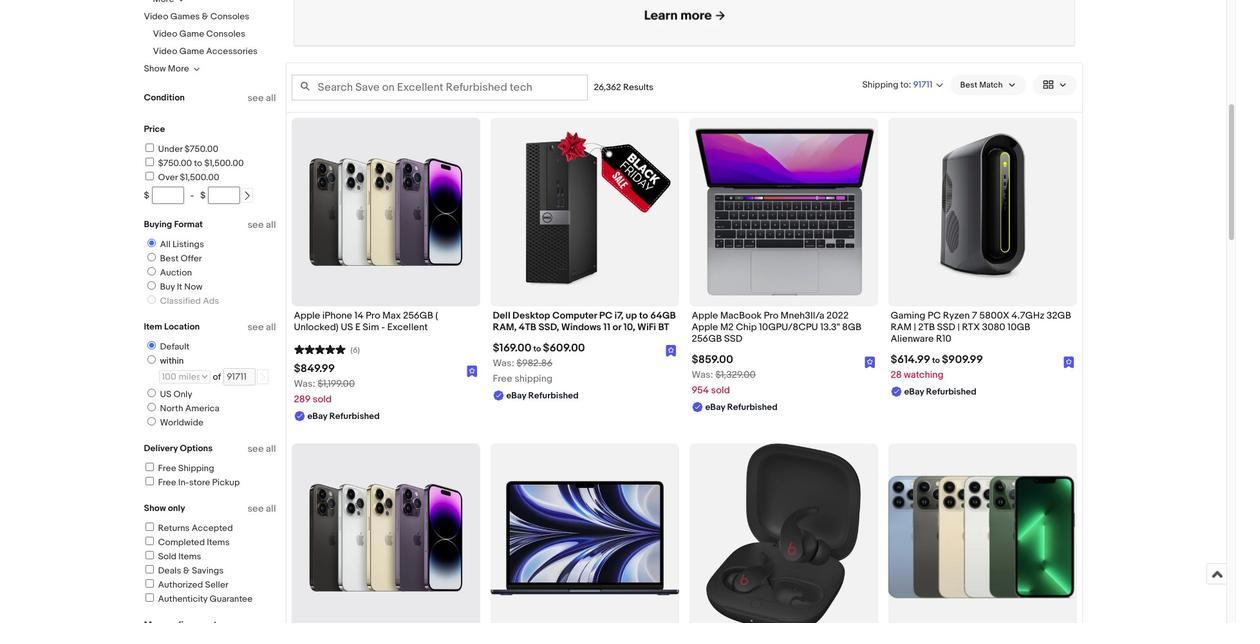 Task type: vqa. For each thing, say whether or not it's contained in the screenshot.
The Hot Wheels Car Culture Modern Classics Fiat 131 Abarth
no



Task type: locate. For each thing, give the bounding box(es) containing it.
pc left ryzen
[[928, 310, 942, 322]]

refurbished down $1,199.00
[[330, 411, 380, 422]]

show up "returns accepted" checkbox
[[144, 503, 166, 514]]

free left shipping
[[493, 373, 513, 385]]

to up watching
[[933, 356, 941, 366]]

256gb inside apple iphone 14 pro max 256gb ( unlocked)  us e sim - excellent
[[403, 310, 434, 322]]

2 show from the top
[[144, 503, 166, 514]]

best
[[961, 80, 978, 90], [160, 253, 179, 264]]

0 horizontal spatial ssd
[[725, 333, 743, 345]]

see for show only
[[248, 503, 264, 515]]

Enter your search keyword text field
[[292, 75, 588, 100]]

Under $750.00 checkbox
[[145, 144, 154, 152]]

$750.00
[[185, 144, 219, 155], [158, 158, 192, 169]]

1 pro from the left
[[366, 310, 381, 322]]

free right free shipping checkbox
[[158, 463, 176, 474]]

best left match
[[961, 80, 978, 90]]

rtx
[[963, 321, 981, 334]]

1 show from the top
[[144, 63, 166, 74]]

1 horizontal spatial $
[[200, 190, 206, 201]]

0 horizontal spatial -
[[191, 190, 194, 201]]

4 see all from the top
[[248, 443, 276, 455]]

ebay refurbished down shipping
[[507, 390, 579, 401]]

to up $982.86
[[534, 344, 541, 354]]

2 $ from the left
[[200, 190, 206, 201]]

0 horizontal spatial us
[[160, 389, 172, 400]]

0 horizontal spatial pro
[[366, 310, 381, 322]]

geek squad certified refurbished beats fit pro true wireless noise cancelling... image
[[707, 444, 861, 624]]

i7,
[[615, 310, 624, 322]]

all listings link
[[142, 239, 207, 250]]

accessories
[[206, 46, 258, 57]]

to inside $614.99 to $909.99
[[933, 356, 941, 366]]

1 horizontal spatial pro
[[764, 310, 779, 322]]

- down over $1,500.00
[[191, 190, 194, 201]]

1 horizontal spatial &
[[202, 11, 208, 22]]

0 horizontal spatial [object undefined] image
[[865, 356, 876, 369]]

Authenticity Guarantee checkbox
[[145, 594, 154, 602]]

0 vertical spatial us
[[341, 321, 353, 334]]

1 vertical spatial best
[[160, 253, 179, 264]]

r10
[[937, 333, 952, 345]]

format
[[174, 219, 203, 230]]

5800x
[[980, 310, 1010, 322]]

under
[[158, 144, 183, 155]]

ebay refurbished
[[905, 387, 977, 398], [507, 390, 579, 401], [706, 402, 778, 413], [308, 411, 380, 422]]

5 out of 5 stars image
[[294, 343, 346, 356]]

ebay refurbished for $849.99
[[308, 411, 380, 422]]

None text field
[[294, 0, 1075, 46]]

to for $169.00
[[534, 344, 541, 354]]

excellent
[[387, 321, 428, 334]]

see for condition
[[248, 92, 264, 104]]

games
[[170, 11, 200, 22]]

Sold Items checkbox
[[145, 551, 154, 560]]

item location
[[144, 321, 200, 332]]

shipping left ':'
[[863, 79, 899, 90]]

was: for $849.99
[[294, 378, 316, 390]]

desktop
[[513, 310, 551, 322]]

game down video game consoles link
[[179, 46, 204, 57]]

$1,199.00
[[318, 378, 355, 390]]

ebay refurbished for $859.00
[[706, 402, 778, 413]]

price
[[144, 124, 165, 135]]

0 vertical spatial &
[[202, 11, 208, 22]]

ebay for $859.00
[[706, 402, 726, 413]]

best match
[[961, 80, 1003, 90]]

256gb
[[403, 310, 434, 322], [692, 333, 722, 345]]

1 horizontal spatial -
[[382, 321, 385, 334]]

256gb up $859.00
[[692, 333, 722, 345]]

best up the auction 'link'
[[160, 253, 179, 264]]

pro right 14
[[366, 310, 381, 322]]

free for free in-store pickup
[[158, 477, 176, 488]]

1 pc from the left
[[600, 310, 613, 322]]

best for best offer
[[160, 253, 179, 264]]

$750.00 down under
[[158, 158, 192, 169]]

91711
[[914, 79, 933, 90]]

$750.00 up $750.00 to $1,500.00
[[185, 144, 219, 155]]

0 horizontal spatial pc
[[600, 310, 613, 322]]

2 vertical spatial free
[[158, 477, 176, 488]]

show left more
[[144, 63, 166, 74]]

ebay down 954
[[706, 402, 726, 413]]

item
[[144, 321, 162, 332]]

5 see all button from the top
[[248, 503, 276, 515]]

location
[[164, 321, 200, 332]]

free in-store pickup link
[[143, 477, 240, 488]]

ssd right 2tb
[[938, 321, 956, 334]]

us only link
[[142, 389, 195, 400]]

1 horizontal spatial us
[[341, 321, 353, 334]]

was: down the $169.00
[[493, 358, 515, 370]]

buying format
[[144, 219, 203, 230]]

to right up
[[640, 310, 649, 322]]

[object undefined] image
[[666, 345, 677, 357], [666, 345, 677, 357], [1064, 356, 1075, 369], [865, 357, 876, 369], [467, 365, 478, 378], [467, 366, 478, 378]]

was: inside was: $982.86 free shipping
[[493, 358, 515, 370]]

items for sold items
[[179, 551, 201, 562]]

5 see from the top
[[248, 503, 264, 515]]

was: for $169.00
[[493, 358, 515, 370]]

0 vertical spatial 256gb
[[403, 310, 434, 322]]

iphone
[[323, 310, 353, 322]]

1 horizontal spatial shipping
[[863, 79, 899, 90]]

options
[[180, 443, 213, 454]]

&
[[202, 11, 208, 22], [183, 566, 190, 577]]

3 see from the top
[[248, 321, 264, 334]]

us right 'us only' radio
[[160, 389, 172, 400]]

| left 2tb
[[914, 321, 917, 334]]

& up video game consoles link
[[202, 11, 208, 22]]

video left games on the left
[[144, 11, 168, 22]]

max
[[383, 310, 401, 322]]

0 horizontal spatial was:
[[294, 378, 316, 390]]

all listings
[[160, 239, 204, 250]]

1 vertical spatial game
[[179, 46, 204, 57]]

buy it now
[[160, 282, 203, 292]]

2 pc from the left
[[928, 310, 942, 322]]

0 vertical spatial best
[[961, 80, 978, 90]]

sold right "289"
[[313, 394, 332, 406]]

deals & savings
[[158, 566, 224, 577]]

was: inside was: $1,199.00 289 sold
[[294, 378, 316, 390]]

video down games on the left
[[153, 28, 177, 39]]

gaming pc ryzen 7 5800x 4.7ghz 32gb ram | 2tb ssd | rtx 3080 10gb alienware r10 image
[[889, 118, 1078, 307]]

macbook
[[721, 310, 762, 322]]

0 horizontal spatial |
[[914, 321, 917, 334]]

all for show only
[[266, 503, 276, 515]]

consoles
[[210, 11, 250, 22], [206, 28, 245, 39]]

1 see all button from the top
[[248, 92, 276, 104]]

ssd down macbook
[[725, 333, 743, 345]]

ebay for $169.00
[[507, 390, 527, 401]]

game down video games & consoles link
[[179, 28, 204, 39]]

see all button for delivery options
[[248, 443, 276, 455]]

pc inside gaming pc ryzen 7 5800x 4.7ghz 32gb ram | 2tb ssd | rtx 3080 10gb alienware r10
[[928, 310, 942, 322]]

10gb
[[1008, 321, 1031, 334]]

sold
[[158, 551, 177, 562]]

authorized seller link
[[143, 580, 229, 591]]

show
[[144, 63, 166, 74], [144, 503, 166, 514]]

pro inside apple macbook pro mneh3ll/a 2022 apple m2 chip   10gpu/8cpu 13.3" 8gb 256gb ssd
[[764, 310, 779, 322]]

free
[[493, 373, 513, 385], [158, 463, 176, 474], [158, 477, 176, 488]]

0 horizontal spatial items
[[179, 551, 201, 562]]

ebay refurbished for $169.00
[[507, 390, 579, 401]]

2 | from the left
[[958, 321, 961, 334]]

to inside shipping to : 91711
[[901, 79, 909, 90]]

to inside $169.00 to $609.00
[[534, 344, 541, 354]]

go image
[[259, 373, 268, 382]]

see all button for show only
[[248, 503, 276, 515]]

28
[[891, 369, 902, 382]]

sold inside was: $1,329.00 954 sold
[[712, 385, 730, 397]]

apple inside apple iphone 14 pro max 256gb ( unlocked)  us e sim - excellent
[[294, 310, 320, 322]]

3 see all from the top
[[248, 321, 276, 334]]

items for completed items
[[207, 537, 230, 548]]

m2
[[721, 321, 734, 334]]

submit price range image
[[243, 191, 252, 201]]

$1,500.00 up maximum value text box
[[204, 158, 244, 169]]

1 horizontal spatial [object undefined] image
[[1064, 357, 1075, 369]]

0 vertical spatial free
[[493, 373, 513, 385]]

2 pro from the left
[[764, 310, 779, 322]]

0 vertical spatial game
[[179, 28, 204, 39]]

apple macbook pro mneh3ll/a 2022 apple m2 chip   10gpu/8cpu 13.3" 8gb 256gb ssd link
[[692, 310, 876, 349]]

was: up "289"
[[294, 378, 316, 390]]

video up show more
[[153, 46, 177, 57]]

$982.86
[[517, 358, 553, 370]]

within radio
[[147, 356, 156, 364]]

256gb left the (
[[403, 310, 434, 322]]

[object undefined] image
[[865, 356, 876, 369], [1064, 357, 1075, 369]]

4 see all button from the top
[[248, 443, 276, 455]]

refurbished down $1,329.00
[[728, 402, 778, 413]]

game
[[179, 28, 204, 39], [179, 46, 204, 57]]

apple
[[294, 310, 320, 322], [692, 310, 719, 322], [692, 321, 719, 334]]

1 horizontal spatial best
[[961, 80, 978, 90]]

0 vertical spatial shipping
[[863, 79, 899, 90]]

pro right the chip
[[764, 310, 779, 322]]

5 all from the top
[[266, 503, 276, 515]]

2 see from the top
[[248, 219, 264, 231]]

free shipping
[[158, 463, 214, 474]]

Auction radio
[[147, 267, 156, 276]]

best inside best match dropdown button
[[961, 80, 978, 90]]

sold right 954
[[712, 385, 730, 397]]

ads
[[203, 296, 219, 307]]

64gb
[[651, 310, 676, 322]]

Free In-store Pickup checkbox
[[145, 477, 154, 486]]

2 see all button from the top
[[248, 219, 276, 231]]

ebay refurbished down was: $1,329.00 954 sold
[[706, 402, 778, 413]]

32gb
[[1047, 310, 1072, 322]]

1 vertical spatial show
[[144, 503, 166, 514]]

$614.99
[[891, 354, 931, 367]]

0 horizontal spatial sold
[[313, 394, 332, 406]]

1 vertical spatial free
[[158, 463, 176, 474]]

listings
[[173, 239, 204, 250]]

free left in- in the left bottom of the page
[[158, 477, 176, 488]]

to up over $1,500.00
[[194, 158, 202, 169]]

1 see all from the top
[[248, 92, 276, 104]]

shipping inside shipping to : 91711
[[863, 79, 899, 90]]

[object undefined] image left $614.99
[[865, 356, 876, 369]]

e
[[355, 321, 361, 334]]

$750.00 to $1,500.00 checkbox
[[145, 158, 154, 166]]

was: inside was: $1,329.00 954 sold
[[692, 369, 714, 382]]

over $1,500.00
[[158, 172, 219, 183]]

1 horizontal spatial pc
[[928, 310, 942, 322]]

$859.00
[[692, 354, 734, 367]]

1 $ from the left
[[144, 190, 149, 201]]

accepted
[[192, 523, 233, 534]]

2 see all from the top
[[248, 219, 276, 231]]

best offer link
[[142, 253, 205, 264]]

refurbished down shipping
[[529, 390, 579, 401]]

only
[[174, 389, 192, 400]]

savings
[[192, 566, 224, 577]]

to left 91711
[[901, 79, 909, 90]]

refurbished for $169.00
[[529, 390, 579, 401]]

1 vertical spatial consoles
[[206, 28, 245, 39]]

0 horizontal spatial &
[[183, 566, 190, 577]]

items up deals & savings
[[179, 551, 201, 562]]

all for item location
[[266, 321, 276, 334]]

2 game from the top
[[179, 46, 204, 57]]

& up authorized seller link
[[183, 566, 190, 577]]

| left rtx
[[958, 321, 961, 334]]

1 all from the top
[[266, 92, 276, 104]]

1 game from the top
[[179, 28, 204, 39]]

north america
[[160, 403, 220, 414]]

free in-store pickup
[[158, 477, 240, 488]]

see all for show only
[[248, 503, 276, 515]]

All Listings radio
[[147, 239, 156, 247]]

ram
[[891, 321, 912, 334]]

4 all from the top
[[266, 443, 276, 455]]

2 all from the top
[[266, 219, 276, 231]]

see all for condition
[[248, 92, 276, 104]]

ebay refurbished down was: $1,199.00 289 sold
[[308, 411, 380, 422]]

0 horizontal spatial $
[[144, 190, 149, 201]]

5 see all from the top
[[248, 503, 276, 515]]

mneh3ll/a
[[781, 310, 825, 322]]

see all button for item location
[[248, 321, 276, 334]]

items down accepted
[[207, 537, 230, 548]]

0 horizontal spatial 256gb
[[403, 310, 434, 322]]

$ left maximum value text box
[[200, 190, 206, 201]]

3 all from the top
[[266, 321, 276, 334]]

was: for $859.00
[[692, 369, 714, 382]]

ssd inside apple macbook pro mneh3ll/a 2022 apple m2 chip   10gpu/8cpu 13.3" 8gb 256gb ssd
[[725, 333, 743, 345]]

pc left i7,
[[600, 310, 613, 322]]

(6) link
[[294, 343, 360, 356]]

$ down "over $1,500.00" "checkbox"
[[144, 190, 149, 201]]

1 vertical spatial items
[[179, 551, 201, 562]]

us left e
[[341, 321, 353, 334]]

all for condition
[[266, 92, 276, 104]]

3 see all button from the top
[[248, 321, 276, 334]]

0 horizontal spatial best
[[160, 253, 179, 264]]

bt
[[659, 321, 670, 334]]

1 vertical spatial 256gb
[[692, 333, 722, 345]]

1 horizontal spatial |
[[958, 321, 961, 334]]

0 vertical spatial items
[[207, 537, 230, 548]]

954
[[692, 385, 709, 397]]

0 vertical spatial consoles
[[210, 11, 250, 22]]

pro inside apple iphone 14 pro max 256gb ( unlocked)  us e sim - excellent
[[366, 310, 381, 322]]

sold inside was: $1,199.00 289 sold
[[313, 394, 332, 406]]

gaming pc ryzen 7 5800x 4.7ghz 32gb ram | 2tb ssd | rtx 3080 10gb alienware r10 link
[[891, 310, 1075, 349]]

ebay down "289"
[[308, 411, 328, 422]]

1 horizontal spatial items
[[207, 537, 230, 548]]

was: up 954
[[692, 369, 714, 382]]

ebay down shipping
[[507, 390, 527, 401]]

1 horizontal spatial was:
[[493, 358, 515, 370]]

- right sim
[[382, 321, 385, 334]]

buy
[[160, 282, 175, 292]]

match
[[980, 80, 1003, 90]]

deals & savings link
[[143, 566, 224, 577]]

4 see from the top
[[248, 443, 264, 455]]

[object undefined] image down 32gb
[[1064, 357, 1075, 369]]

refurbished for $859.00
[[728, 402, 778, 413]]

$1,500.00
[[204, 158, 244, 169], [180, 172, 219, 183]]

1 vertical spatial shipping
[[178, 463, 214, 474]]

shipping up "free in-store pickup"
[[178, 463, 214, 474]]

1 vertical spatial -
[[382, 321, 385, 334]]

worldwide
[[160, 417, 204, 428]]

1 vertical spatial $1,500.00
[[180, 172, 219, 183]]

1 vertical spatial us
[[160, 389, 172, 400]]

Returns Accepted checkbox
[[145, 523, 154, 532]]

$1,500.00 down $750.00 to $1,500.00
[[180, 172, 219, 183]]

0 vertical spatial show
[[144, 63, 166, 74]]

apple for apple macbook pro mneh3ll/a 2022 apple m2 chip   10gpu/8cpu 13.3" 8gb 256gb ssd
[[692, 310, 719, 322]]

dell desktop computer pc i7, up to 64gb ram, 4tb ssd, windows 11 or 10, wifi bt link
[[493, 310, 677, 337]]

1 horizontal spatial ssd
[[938, 321, 956, 334]]

1 vertical spatial &
[[183, 566, 190, 577]]

apple macbook air mly33ll/a 2022 13.6" 8cpu/8gpu apple m2 chip 8gb/256gb ssd image
[[491, 481, 679, 596]]

1 see from the top
[[248, 92, 264, 104]]

1 horizontal spatial sold
[[712, 385, 730, 397]]

1 horizontal spatial 256gb
[[692, 333, 722, 345]]

to for $614.99
[[933, 356, 941, 366]]

2 horizontal spatial was:
[[692, 369, 714, 382]]



Task type: describe. For each thing, give the bounding box(es) containing it.
authorized seller
[[158, 580, 229, 591]]

computer
[[553, 310, 597, 322]]

default link
[[142, 341, 192, 352]]

seller
[[205, 580, 229, 591]]

Completed Items checkbox
[[145, 537, 154, 546]]

default
[[160, 341, 190, 352]]

refurbished for $849.99
[[330, 411, 380, 422]]

ebay refurbished image
[[294, 0, 1075, 45]]

apple iphone 14 pro max 256gb ( unlocked)  us e sim - excellent image
[[292, 118, 480, 307]]

was: $1,329.00 954 sold
[[692, 369, 756, 397]]

$ for minimum value text box
[[144, 190, 149, 201]]

see all for item location
[[248, 321, 276, 334]]

us only
[[160, 389, 192, 400]]

see all button for buying format
[[248, 219, 276, 231]]

0 vertical spatial $1,500.00
[[204, 158, 244, 169]]

ebay refurbished down watching
[[905, 387, 977, 398]]

$750.00 to $1,500.00
[[158, 158, 244, 169]]

all for delivery options
[[266, 443, 276, 455]]

256gb inside apple macbook pro mneh3ll/a 2022 apple m2 chip   10gpu/8cpu 13.3" 8gb 256gb ssd
[[692, 333, 722, 345]]

it
[[177, 282, 182, 292]]

apple iphone 14 pro max 128gb ( unlocked)  us e sim - excellent image
[[292, 444, 480, 624]]

(
[[436, 310, 438, 322]]

Deals & Savings checkbox
[[145, 566, 154, 574]]

to for shipping
[[901, 79, 909, 90]]

see all button for condition
[[248, 92, 276, 104]]

refurbished down watching
[[927, 387, 977, 398]]

apple macbook pro mneh3ll/a 2022 apple m2 chip   10gpu/8cpu 13.3" 8gb 256gb ssd image
[[690, 124, 878, 300]]

america
[[185, 403, 220, 414]]

all for buying format
[[266, 219, 276, 231]]

over
[[158, 172, 178, 183]]

see all for delivery options
[[248, 443, 276, 455]]

$ for maximum value text box
[[200, 190, 206, 201]]

sold for $849.99
[[313, 394, 332, 406]]

under $750.00
[[158, 144, 219, 155]]

apple iphone 14 pro max 256gb ( unlocked)  us e sim - excellent link
[[294, 310, 478, 337]]

best for best match
[[961, 80, 978, 90]]

3080
[[983, 321, 1006, 334]]

show for show more
[[144, 63, 166, 74]]

1 | from the left
[[914, 321, 917, 334]]

only
[[168, 503, 185, 514]]

classified
[[160, 296, 201, 307]]

video game consoles link
[[153, 28, 245, 39]]

buying
[[144, 219, 172, 230]]

to for $750.00
[[194, 158, 202, 169]]

shipping
[[515, 373, 553, 385]]

all
[[160, 239, 171, 250]]

us inside apple iphone 14 pro max 256gb ( unlocked)  us e sim - excellent
[[341, 321, 353, 334]]

Maximum Value text field
[[208, 187, 241, 204]]

gaming pc ryzen 7 5800x 4.7ghz 32gb ram | 2tb ssd | rtx 3080 10gb alienware r10
[[891, 310, 1072, 345]]

10,
[[624, 321, 636, 334]]

pickup
[[212, 477, 240, 488]]

2022
[[827, 310, 849, 322]]

Buy It Now radio
[[147, 282, 156, 290]]

apple iphone 13 pro max  256gb unlocked - excellent image
[[889, 467, 1078, 610]]

see for buying format
[[248, 219, 264, 231]]

Classified Ads radio
[[147, 296, 156, 304]]

Authorized Seller checkbox
[[145, 580, 154, 588]]

ebay for $849.99
[[308, 411, 328, 422]]

view: gallery view image
[[1043, 78, 1067, 92]]

26,362 results
[[594, 82, 654, 93]]

free inside was: $982.86 free shipping
[[493, 373, 513, 385]]

13.3"
[[821, 321, 841, 334]]

apple macbook pro mneh3ll/a 2022 apple m2 chip   10gpu/8cpu 13.3" 8gb 256gb ssd
[[692, 310, 862, 345]]

best match button
[[951, 75, 1027, 95]]

chip
[[736, 321, 757, 334]]

US Only radio
[[147, 389, 156, 398]]

:
[[909, 79, 912, 90]]

ssd inside gaming pc ryzen 7 5800x 4.7ghz 32gb ram | 2tb ssd | rtx 3080 10gb alienware r10
[[938, 321, 956, 334]]

$169.00
[[493, 342, 532, 355]]

condition
[[144, 92, 185, 103]]

2tb
[[919, 321, 936, 334]]

0 vertical spatial $750.00
[[185, 144, 219, 155]]

0 vertical spatial -
[[191, 190, 194, 201]]

apple iphone 14 pro max 256gb ( unlocked)  us e sim - excellent
[[294, 310, 438, 334]]

ebay down 28 watching
[[905, 387, 925, 398]]

returns
[[158, 523, 190, 534]]

0 horizontal spatial shipping
[[178, 463, 214, 474]]

91711 text field
[[224, 369, 256, 386]]

0 vertical spatial video
[[144, 11, 168, 22]]

Free Shipping checkbox
[[145, 463, 154, 472]]

apple for apple iphone 14 pro max 256gb ( unlocked)  us e sim - excellent
[[294, 310, 320, 322]]

delivery options
[[144, 443, 213, 454]]

see all for buying format
[[248, 219, 276, 231]]

14
[[355, 310, 364, 322]]

show more button
[[144, 63, 200, 74]]

& inside video games & consoles video game consoles video game accessories
[[202, 11, 208, 22]]

show more
[[144, 63, 189, 74]]

or
[[613, 321, 622, 334]]

watching
[[905, 369, 944, 382]]

$1,329.00
[[716, 369, 756, 382]]

Best Offer radio
[[147, 253, 156, 262]]

Over $1,500.00 checkbox
[[145, 172, 154, 180]]

video games & consoles video game consoles video game accessories
[[144, 11, 258, 57]]

authorized
[[158, 580, 203, 591]]

returns accepted link
[[143, 523, 233, 534]]

free shipping link
[[143, 463, 214, 474]]

returns accepted
[[158, 523, 233, 534]]

Minimum Value text field
[[152, 187, 184, 204]]

dell desktop computer pc i7, up to 64gb ram, 4tb ssd, windows 11 or 10, wifi bt image
[[491, 118, 679, 307]]

ssd,
[[539, 321, 560, 334]]

see for item location
[[248, 321, 264, 334]]

11
[[604, 321, 611, 334]]

ryzen
[[944, 310, 971, 322]]

buy it now link
[[142, 282, 205, 292]]

North America radio
[[147, 403, 156, 412]]

show for show only
[[144, 503, 166, 514]]

Default radio
[[147, 341, 156, 350]]

of
[[213, 372, 221, 383]]

2 vertical spatial video
[[153, 46, 177, 57]]

1 vertical spatial $750.00
[[158, 158, 192, 169]]

worldwide link
[[142, 417, 206, 428]]

authenticity guarantee link
[[143, 594, 253, 605]]

10gpu/8cpu
[[760, 321, 819, 334]]

completed items
[[158, 537, 230, 548]]

8gb
[[843, 321, 862, 334]]

wifi
[[638, 321, 657, 334]]

to inside the 'dell desktop computer pc i7, up to 64gb ram, 4tb ssd, windows 11 or 10, wifi bt'
[[640, 310, 649, 322]]

offer
[[181, 253, 202, 264]]

- inside apple iphone 14 pro max 256gb ( unlocked)  us e sim - excellent
[[382, 321, 385, 334]]

now
[[184, 282, 203, 292]]

Worldwide radio
[[147, 417, 156, 426]]

free for free shipping
[[158, 463, 176, 474]]

see for delivery options
[[248, 443, 264, 455]]

7
[[973, 310, 978, 322]]

sold items link
[[143, 551, 201, 562]]

4.7ghz
[[1012, 310, 1045, 322]]

1 vertical spatial video
[[153, 28, 177, 39]]

sold for $859.00
[[712, 385, 730, 397]]

was: $982.86 free shipping
[[493, 358, 553, 385]]

classified ads link
[[142, 296, 222, 307]]

pc inside the 'dell desktop computer pc i7, up to 64gb ram, 4tb ssd, windows 11 or 10, wifi bt'
[[600, 310, 613, 322]]

over $1,500.00 link
[[143, 172, 219, 183]]

gaming
[[891, 310, 926, 322]]

guarantee
[[210, 594, 253, 605]]



